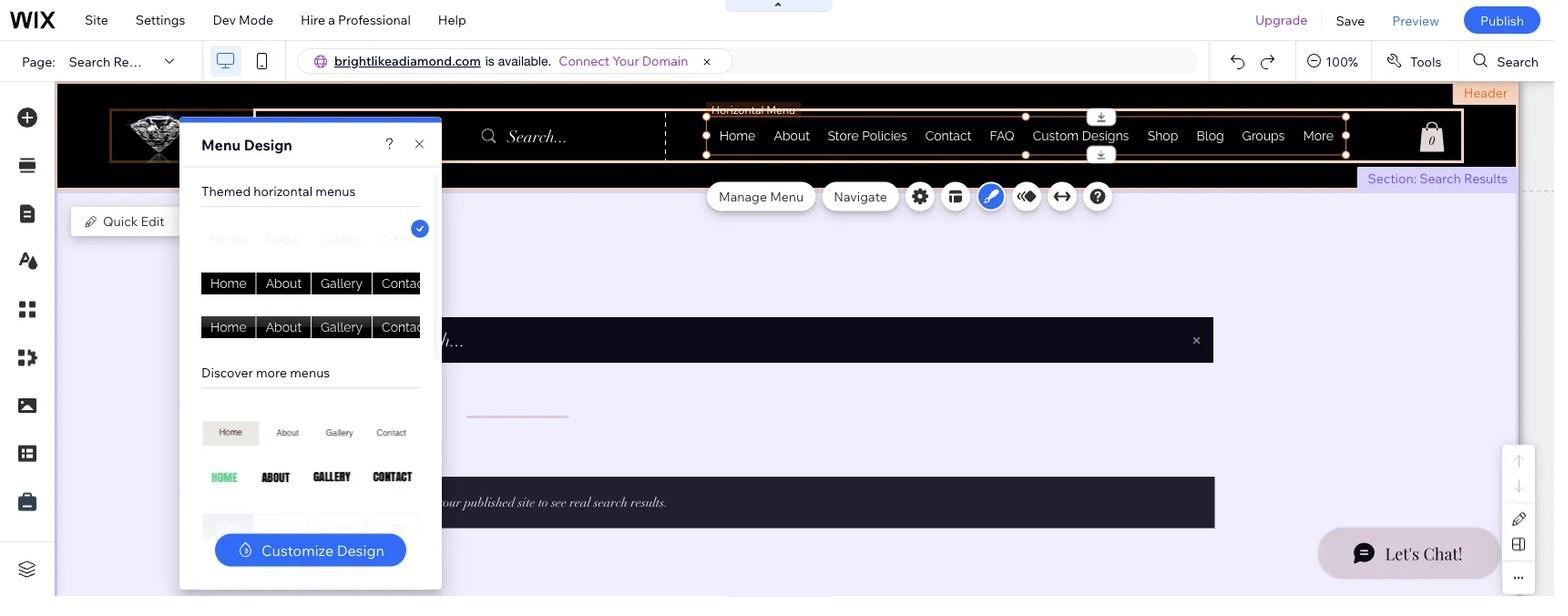 Task type: locate. For each thing, give the bounding box(es) containing it.
about link
[[256, 228, 310, 251], [256, 272, 311, 295], [257, 316, 311, 339]]

quick edit
[[103, 213, 165, 229]]

search results
[[69, 53, 157, 69]]

100% button
[[1297, 41, 1372, 81]]

themed horizontal menus
[[201, 183, 356, 199]]

0 vertical spatial results
[[113, 53, 157, 69]]

3 home from the top
[[211, 319, 247, 335]]

section:
[[1368, 170, 1417, 186]]

quick
[[103, 213, 138, 229]]

mode
[[239, 12, 273, 28]]

2 horizontal spatial search
[[1498, 53, 1539, 69]]

home link
[[201, 228, 256, 251], [201, 272, 256, 295], [201, 316, 256, 339]]

menus
[[316, 183, 356, 199], [290, 364, 330, 380]]

gallery
[[319, 232, 361, 247], [321, 276, 363, 291], [321, 319, 363, 335]]

1 vertical spatial site element
[[201, 316, 437, 339]]

preview
[[1393, 12, 1440, 28]]

design
[[244, 135, 293, 154], [337, 541, 385, 559]]

is available. connect your domain
[[486, 53, 689, 69]]

2 vertical spatial contact
[[382, 319, 428, 335]]

column 2
[[259, 165, 307, 178]]

design inside customize design button
[[337, 541, 385, 559]]

3 home link from the top
[[201, 316, 256, 339]]

menu up themed
[[201, 135, 241, 154]]

0 vertical spatial gallery
[[319, 232, 361, 247]]

search for search
[[1498, 53, 1539, 69]]

search inside button
[[1498, 53, 1539, 69]]

search
[[69, 53, 111, 69], [1498, 53, 1539, 69], [1420, 170, 1462, 186]]

connect
[[559, 53, 610, 69]]

manage menu
[[719, 188, 804, 204]]

menu right manage
[[770, 188, 804, 204]]

themed
[[201, 183, 251, 199]]

save button
[[1323, 0, 1379, 40]]

0 vertical spatial home
[[211, 232, 247, 247]]

gallery link
[[310, 228, 370, 251], [311, 272, 372, 295], [312, 316, 372, 339]]

1 horizontal spatial menu
[[770, 188, 804, 204]]

column
[[259, 165, 299, 178]]

2 vertical spatial home link
[[201, 316, 256, 339]]

1 vertical spatial home
[[211, 276, 247, 291]]

search right section:
[[1420, 170, 1462, 186]]

search down site
[[69, 53, 111, 69]]

2 vertical spatial gallery link
[[312, 316, 372, 339]]

1 vertical spatial menus
[[290, 364, 330, 380]]

0 horizontal spatial results
[[113, 53, 157, 69]]

preview button
[[1379, 0, 1454, 40]]

1 vertical spatial home link
[[201, 272, 256, 295]]

2 vertical spatial contact link
[[373, 316, 437, 339]]

1 vertical spatial gallery link
[[311, 272, 372, 295]]

1 vertical spatial menu
[[770, 188, 804, 204]]

your
[[613, 53, 640, 69]]

1 vertical spatial results
[[1465, 170, 1508, 186]]

edit
[[141, 213, 165, 229]]

menus right horizontal on the left top of page
[[316, 183, 356, 199]]

home link for about link to the bottom
[[201, 316, 256, 339]]

2 home from the top
[[211, 276, 247, 291]]

0 vertical spatial home link
[[201, 228, 256, 251]]

1 home link from the top
[[201, 228, 256, 251]]

design up column
[[244, 135, 293, 154]]

site
[[85, 12, 108, 28]]

0 vertical spatial gallery link
[[310, 228, 370, 251]]

home link for about link to the middle
[[201, 272, 256, 295]]

gallery link for the topmost contact link
[[310, 228, 370, 251]]

1 vertical spatial contact link
[[372, 272, 437, 295]]

1 vertical spatial contact
[[382, 276, 428, 291]]

professional
[[338, 12, 411, 28]]

1 horizontal spatial design
[[337, 541, 385, 559]]

results
[[113, 53, 157, 69], [1465, 170, 1508, 186]]

menu design
[[201, 135, 293, 154]]

publish button
[[1465, 6, 1541, 34]]

manage
[[719, 188, 767, 204]]

dev
[[213, 12, 236, 28]]

dev mode
[[213, 12, 273, 28]]

0 vertical spatial contact
[[379, 232, 425, 247]]

contact link for 2nd site element from the bottom
[[372, 272, 437, 295]]

results down header
[[1465, 170, 1508, 186]]

0 horizontal spatial design
[[244, 135, 293, 154]]

0 vertical spatial menu
[[201, 135, 241, 154]]

1 vertical spatial about
[[266, 276, 302, 291]]

menu
[[201, 135, 241, 154], [770, 188, 804, 204]]

1 vertical spatial about link
[[256, 272, 311, 295]]

search for search results
[[69, 53, 111, 69]]

contact
[[379, 232, 425, 247], [382, 276, 428, 291], [382, 319, 428, 335]]

1 horizontal spatial search
[[1420, 170, 1462, 186]]

2 vertical spatial home
[[211, 319, 247, 335]]

0 horizontal spatial search
[[69, 53, 111, 69]]

brightlikeadiamond.com
[[335, 53, 481, 69]]

2 home link from the top
[[201, 272, 256, 295]]

contact link
[[370, 228, 435, 251], [372, 272, 437, 295], [373, 316, 437, 339]]

0 vertical spatial about
[[265, 232, 301, 247]]

home
[[211, 232, 247, 247], [211, 276, 247, 291], [211, 319, 247, 335]]

1 vertical spatial design
[[337, 541, 385, 559]]

0 vertical spatial contact link
[[370, 228, 435, 251]]

design right customize in the left of the page
[[337, 541, 385, 559]]

a
[[328, 12, 335, 28]]

1 vertical spatial gallery
[[321, 276, 363, 291]]

site element
[[201, 272, 437, 295], [201, 316, 437, 339]]

results down settings
[[113, 53, 157, 69]]

gallery link for contact link associated with first site element from the bottom of the page
[[312, 316, 372, 339]]

menus right more at bottom left
[[290, 364, 330, 380]]

available.
[[498, 53, 552, 68]]

0 horizontal spatial menu
[[201, 135, 241, 154]]

section: search results
[[1368, 170, 1508, 186]]

0 vertical spatial site element
[[201, 272, 437, 295]]

0 vertical spatial design
[[244, 135, 293, 154]]

header
[[1464, 85, 1508, 101]]

about
[[265, 232, 301, 247], [266, 276, 302, 291], [266, 319, 302, 335]]

menus for themed horizontal menus
[[316, 183, 356, 199]]

search down publish button
[[1498, 53, 1539, 69]]

gallery for contact link related to 2nd site element from the bottom
[[321, 276, 363, 291]]

0 vertical spatial menus
[[316, 183, 356, 199]]

gallery link for contact link related to 2nd site element from the bottom
[[311, 272, 372, 295]]



Task type: describe. For each thing, give the bounding box(es) containing it.
gallery for the topmost contact link
[[319, 232, 361, 247]]

design for customize design
[[337, 541, 385, 559]]

2 vertical spatial gallery
[[321, 319, 363, 335]]

navigate
[[834, 188, 888, 204]]

0 vertical spatial about link
[[256, 228, 310, 251]]

domain
[[642, 53, 689, 69]]

about for the gallery link related to the topmost contact link
[[265, 232, 301, 247]]

customize design button
[[215, 534, 406, 566]]

save
[[1337, 12, 1366, 28]]

2 site element from the top
[[201, 316, 437, 339]]

help
[[438, 12, 466, 28]]

discover
[[201, 364, 253, 380]]

publish
[[1481, 12, 1525, 28]]

home link for top about link
[[201, 228, 256, 251]]

menus for discover more menus
[[290, 364, 330, 380]]

hire
[[301, 12, 326, 28]]

about for the gallery link associated with contact link related to 2nd site element from the bottom
[[266, 276, 302, 291]]

more
[[256, 364, 287, 380]]

tools button
[[1373, 41, 1459, 81]]

contact link for first site element from the bottom of the page
[[373, 316, 437, 339]]

hire a professional
[[301, 12, 411, 28]]

horizontal
[[254, 183, 313, 199]]

tools
[[1411, 53, 1442, 69]]

1 site element from the top
[[201, 272, 437, 295]]

1 horizontal spatial results
[[1465, 170, 1508, 186]]

1 home from the top
[[211, 232, 247, 247]]

customize
[[262, 541, 334, 559]]

2 vertical spatial about link
[[257, 316, 311, 339]]

2
[[301, 165, 307, 178]]

discover more menus
[[201, 364, 330, 380]]

customize design
[[262, 541, 385, 559]]

settings
[[136, 12, 185, 28]]

design for menu design
[[244, 135, 293, 154]]

2 vertical spatial about
[[266, 319, 302, 335]]

search button
[[1460, 41, 1556, 81]]

is
[[486, 53, 495, 68]]

100%
[[1326, 53, 1359, 69]]

upgrade
[[1256, 12, 1308, 28]]



Task type: vqa. For each thing, say whether or not it's contained in the screenshot.
the middle 'Search'
yes



